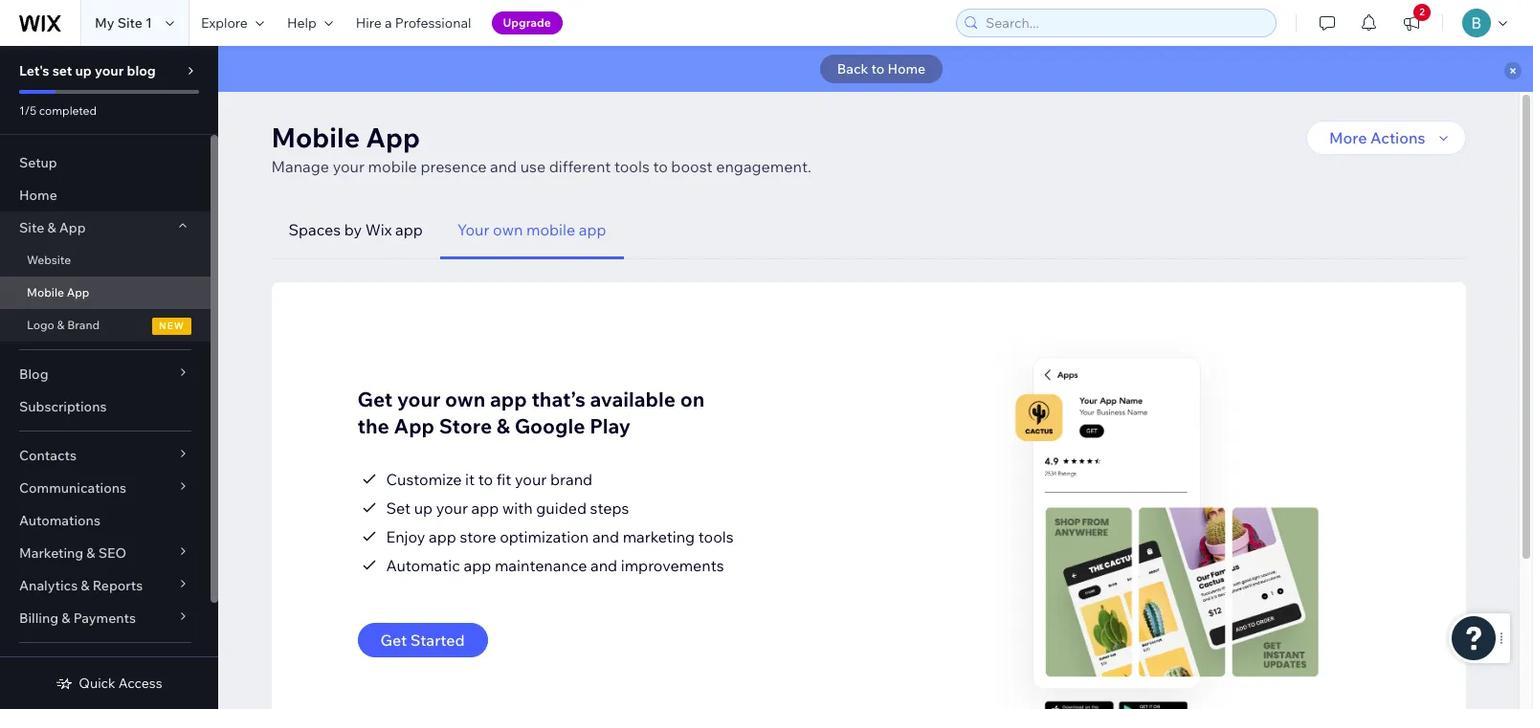 Task type: vqa. For each thing, say whether or not it's contained in the screenshot.
"to" in Back To Home button
yes



Task type: describe. For each thing, give the bounding box(es) containing it.
by
[[344, 220, 362, 239]]

analytics
[[19, 577, 78, 594]]

play
[[590, 413, 631, 438]]

with
[[502, 499, 533, 518]]

mobile app link
[[0, 277, 211, 309]]

help button
[[276, 0, 344, 46]]

site & app
[[19, 219, 86, 236]]

brand
[[67, 318, 100, 332]]

brand
[[550, 470, 593, 489]]

explore
[[201, 14, 248, 32]]

subscriptions
[[19, 398, 107, 415]]

help
[[287, 14, 317, 32]]

back to home
[[837, 60, 926, 78]]

spaces by wix app button
[[271, 201, 440, 259]]

communications
[[19, 479, 126, 497]]

1
[[146, 14, 152, 32]]

use
[[520, 157, 546, 176]]

presence
[[421, 157, 487, 176]]

mobile for mobile app
[[27, 285, 64, 300]]

set
[[52, 62, 72, 79]]

that's
[[532, 387, 585, 412]]

quick
[[79, 675, 115, 692]]

get for get your own app that's available on the app store & google play
[[357, 387, 393, 412]]

communications button
[[0, 472, 211, 504]]

marketing & seo
[[19, 545, 126, 562]]

website link
[[0, 244, 211, 277]]

1 vertical spatial and
[[592, 527, 619, 546]]

get your own app that's available on the app store & google play
[[357, 387, 705, 438]]

wix
[[365, 220, 392, 239]]

automations
[[19, 512, 100, 529]]

boost
[[671, 157, 713, 176]]

access
[[118, 675, 162, 692]]

your inside mobile app manage your mobile presence and use different tools to boost engagement.
[[333, 157, 365, 176]]

app inside spaces by wix app button
[[395, 220, 423, 239]]

website
[[27, 253, 71, 267]]

& for brand
[[57, 318, 65, 332]]

analytics & reports
[[19, 577, 143, 594]]

analytics & reports button
[[0, 569, 211, 602]]

completed
[[39, 103, 97, 118]]

quick access button
[[56, 675, 162, 692]]

it
[[465, 470, 475, 489]]

logo
[[27, 318, 54, 332]]

store
[[439, 413, 492, 438]]

1/5 completed
[[19, 103, 97, 118]]

let's
[[19, 62, 49, 79]]

payments
[[73, 610, 136, 627]]

app up 'store'
[[471, 499, 499, 518]]

& for app
[[47, 219, 56, 236]]

get started
[[380, 631, 465, 650]]

more actions button
[[1306, 121, 1466, 155]]

guided
[[536, 499, 587, 518]]

spaces
[[289, 220, 341, 239]]

up inside the sidebar element
[[75, 62, 92, 79]]

different
[[549, 157, 611, 176]]

setup
[[19, 154, 57, 171]]

your right fit
[[515, 470, 547, 489]]

back to home alert
[[218, 46, 1533, 92]]

quick access
[[79, 675, 162, 692]]

blog button
[[0, 358, 211, 390]]

2 button
[[1391, 0, 1433, 46]]

optimization
[[500, 527, 589, 546]]

your own mobile app button
[[440, 201, 624, 259]]

1 horizontal spatial site
[[117, 14, 143, 32]]

and inside mobile app manage your mobile presence and use different tools to boost engagement.
[[490, 157, 517, 176]]

new
[[159, 320, 185, 332]]

automatic
[[386, 556, 460, 575]]

improvements
[[621, 556, 724, 575]]

1/5
[[19, 103, 37, 118]]

mobile app
[[27, 285, 89, 300]]

& for payments
[[62, 610, 70, 627]]

back to home button
[[820, 55, 943, 83]]

app inside "link"
[[67, 285, 89, 300]]

& for reports
[[81, 577, 90, 594]]

to inside mobile app manage your mobile presence and use different tools to boost engagement.
[[653, 157, 668, 176]]

your inside the sidebar element
[[95, 62, 124, 79]]

app inside the get your own app that's available on the app store & google play
[[490, 387, 527, 412]]

app inside popup button
[[59, 219, 86, 236]]

customize it to fit your brand set up your app with guided steps enjoy app store optimization and marketing tools automatic app maintenance and improvements
[[386, 470, 734, 575]]



Task type: locate. For each thing, give the bounding box(es) containing it.
0 vertical spatial site
[[117, 14, 143, 32]]

0 horizontal spatial mobile
[[27, 285, 64, 300]]

on
[[680, 387, 705, 412]]

app up google
[[490, 387, 527, 412]]

app inside mobile app manage your mobile presence and use different tools to boost engagement.
[[366, 121, 420, 154]]

&
[[47, 219, 56, 236], [57, 318, 65, 332], [497, 413, 510, 438], [86, 545, 95, 562], [81, 577, 90, 594], [62, 610, 70, 627]]

own up store
[[445, 387, 485, 412]]

0 vertical spatial mobile
[[271, 121, 360, 154]]

spaces by wix app
[[289, 220, 423, 239]]

mobile down 'website'
[[27, 285, 64, 300]]

more actions
[[1329, 128, 1426, 147]]

1 horizontal spatial mobile
[[271, 121, 360, 154]]

0 vertical spatial mobile
[[368, 157, 417, 176]]

marketing
[[19, 545, 83, 562]]

0 vertical spatial to
[[871, 60, 885, 78]]

mobile down use
[[526, 220, 575, 239]]

blog
[[19, 366, 48, 383]]

to right it
[[478, 470, 493, 489]]

customize
[[386, 470, 462, 489]]

app inside your own mobile app button
[[579, 220, 606, 239]]

1 vertical spatial site
[[19, 219, 44, 236]]

Search... field
[[980, 10, 1270, 36]]

site left 1
[[117, 14, 143, 32]]

tab list containing spaces by wix app
[[271, 201, 1466, 259]]

mobile inside button
[[526, 220, 575, 239]]

2 vertical spatial and
[[590, 556, 617, 575]]

0 horizontal spatial home
[[19, 187, 57, 204]]

upgrade
[[503, 15, 551, 30]]

automations link
[[0, 504, 211, 537]]

back
[[837, 60, 868, 78]]

get up the
[[357, 387, 393, 412]]

to
[[871, 60, 885, 78], [653, 157, 668, 176], [478, 470, 493, 489]]

app up brand
[[67, 285, 89, 300]]

1 vertical spatial tools
[[698, 527, 734, 546]]

get left started
[[380, 631, 407, 650]]

home link
[[0, 179, 211, 212]]

0 vertical spatial up
[[75, 62, 92, 79]]

1 vertical spatial mobile
[[27, 285, 64, 300]]

1 horizontal spatial own
[[493, 220, 523, 239]]

tools
[[614, 157, 650, 176], [698, 527, 734, 546]]

tools up improvements
[[698, 527, 734, 546]]

2 horizontal spatial to
[[871, 60, 885, 78]]

app inside the get your own app that's available on the app store & google play
[[394, 413, 435, 438]]

& right logo
[[57, 318, 65, 332]]

your left blog
[[95, 62, 124, 79]]

1 horizontal spatial mobile
[[526, 220, 575, 239]]

app right wix
[[395, 220, 423, 239]]

your
[[95, 62, 124, 79], [333, 157, 365, 176], [397, 387, 441, 412], [515, 470, 547, 489], [436, 499, 468, 518]]

home inside button
[[888, 60, 926, 78]]

1 vertical spatial home
[[19, 187, 57, 204]]

billing
[[19, 610, 59, 627]]

& left seo
[[86, 545, 95, 562]]

your inside the get your own app that's available on the app store & google play
[[397, 387, 441, 412]]

2 vertical spatial to
[[478, 470, 493, 489]]

site up 'website'
[[19, 219, 44, 236]]

logo & brand
[[27, 318, 100, 332]]

mobile
[[271, 121, 360, 154], [27, 285, 64, 300]]

mobile for mobile app manage your mobile presence and use different tools to boost engagement.
[[271, 121, 360, 154]]

0 vertical spatial home
[[888, 60, 926, 78]]

& up 'website'
[[47, 219, 56, 236]]

1 horizontal spatial up
[[414, 499, 433, 518]]

started
[[410, 631, 465, 650]]

0 horizontal spatial tools
[[614, 157, 650, 176]]

a
[[385, 14, 392, 32]]

your down it
[[436, 499, 468, 518]]

reports
[[93, 577, 143, 594]]

0 horizontal spatial own
[[445, 387, 485, 412]]

0 vertical spatial and
[[490, 157, 517, 176]]

2
[[1419, 6, 1425, 18]]

get for get started
[[380, 631, 407, 650]]

to left boost
[[653, 157, 668, 176]]

1 vertical spatial up
[[414, 499, 433, 518]]

your
[[457, 220, 489, 239]]

mobile app manage your mobile presence and use different tools to boost engagement.
[[271, 121, 811, 176]]

your right manage
[[333, 157, 365, 176]]

tools inside mobile app manage your mobile presence and use different tools to boost engagement.
[[614, 157, 650, 176]]

up
[[75, 62, 92, 79], [414, 499, 433, 518]]

1 horizontal spatial tools
[[698, 527, 734, 546]]

hire a professional
[[356, 14, 471, 32]]

professional
[[395, 14, 471, 32]]

site
[[117, 14, 143, 32], [19, 219, 44, 236]]

1 horizontal spatial to
[[653, 157, 668, 176]]

up inside customize it to fit your brand set up your app with guided steps enjoy app store optimization and marketing tools automatic app maintenance and improvements
[[414, 499, 433, 518]]

app up wix
[[366, 121, 420, 154]]

0 horizontal spatial to
[[478, 470, 493, 489]]

get started button
[[357, 623, 488, 657]]

subscriptions link
[[0, 390, 211, 423]]

seo
[[98, 545, 126, 562]]

mobile inside mobile app manage your mobile presence and use different tools to boost engagement.
[[271, 121, 360, 154]]

& for seo
[[86, 545, 95, 562]]

hire a professional link
[[344, 0, 483, 46]]

blog
[[127, 62, 156, 79]]

manage
[[271, 157, 329, 176]]

0 horizontal spatial up
[[75, 62, 92, 79]]

own right your
[[493, 220, 523, 239]]

set
[[386, 499, 411, 518]]

setup link
[[0, 146, 211, 179]]

get inside get started "button"
[[380, 631, 407, 650]]

app up 'automatic'
[[429, 527, 456, 546]]

more
[[1329, 128, 1367, 147]]

home
[[888, 60, 926, 78], [19, 187, 57, 204]]

marketing
[[623, 527, 695, 546]]

1 vertical spatial to
[[653, 157, 668, 176]]

1 vertical spatial own
[[445, 387, 485, 412]]

let's set up your blog
[[19, 62, 156, 79]]

mobile up manage
[[271, 121, 360, 154]]

actions
[[1371, 128, 1426, 147]]

0 vertical spatial own
[[493, 220, 523, 239]]

app
[[395, 220, 423, 239], [579, 220, 606, 239], [490, 387, 527, 412], [471, 499, 499, 518], [429, 527, 456, 546], [464, 556, 491, 575]]

& inside the get your own app that's available on the app store & google play
[[497, 413, 510, 438]]

get inside the get your own app that's available on the app store & google play
[[357, 387, 393, 412]]

marketing & seo button
[[0, 537, 211, 569]]

app right the
[[394, 413, 435, 438]]

tools inside customize it to fit your brand set up your app with guided steps enjoy app store optimization and marketing tools automatic app maintenance and improvements
[[698, 527, 734, 546]]

to right back
[[871, 60, 885, 78]]

my
[[95, 14, 114, 32]]

& right store
[[497, 413, 510, 438]]

steps
[[590, 499, 629, 518]]

1 vertical spatial get
[[380, 631, 407, 650]]

app down different
[[579, 220, 606, 239]]

to inside button
[[871, 60, 885, 78]]

contacts
[[19, 447, 77, 464]]

0 vertical spatial get
[[357, 387, 393, 412]]

app up 'website'
[[59, 219, 86, 236]]

0 vertical spatial tools
[[614, 157, 650, 176]]

my site 1
[[95, 14, 152, 32]]

get
[[357, 387, 393, 412], [380, 631, 407, 650]]

0 horizontal spatial site
[[19, 219, 44, 236]]

home inside "link"
[[19, 187, 57, 204]]

site & app button
[[0, 212, 211, 244]]

hire
[[356, 14, 382, 32]]

& left reports
[[81, 577, 90, 594]]

own inside button
[[493, 220, 523, 239]]

google
[[515, 413, 585, 438]]

to inside customize it to fit your brand set up your app with guided steps enjoy app store optimization and marketing tools automatic app maintenance and improvements
[[478, 470, 493, 489]]

enjoy
[[386, 527, 425, 546]]

site inside site & app popup button
[[19, 219, 44, 236]]

tab list
[[271, 201, 1466, 259]]

tools right different
[[614, 157, 650, 176]]

contacts button
[[0, 439, 211, 472]]

1 horizontal spatial home
[[888, 60, 926, 78]]

the
[[357, 413, 389, 438]]

sidebar element
[[0, 46, 218, 709]]

own
[[493, 220, 523, 239], [445, 387, 485, 412]]

mobile inside "link"
[[27, 285, 64, 300]]

fit
[[496, 470, 511, 489]]

billing & payments
[[19, 610, 136, 627]]

1 vertical spatial mobile
[[526, 220, 575, 239]]

own inside the get your own app that's available on the app store & google play
[[445, 387, 485, 412]]

mobile inside mobile app manage your mobile presence and use different tools to boost engagement.
[[368, 157, 417, 176]]

mobile left "presence"
[[368, 157, 417, 176]]

0 horizontal spatial mobile
[[368, 157, 417, 176]]

store
[[460, 527, 496, 546]]

app down 'store'
[[464, 556, 491, 575]]

home down setup on the top left of page
[[19, 187, 57, 204]]

upgrade button
[[491, 11, 563, 34]]

app
[[366, 121, 420, 154], [59, 219, 86, 236], [67, 285, 89, 300], [394, 413, 435, 438]]

maintenance
[[495, 556, 587, 575]]

your up store
[[397, 387, 441, 412]]

home right back
[[888, 60, 926, 78]]

your own mobile app
[[457, 220, 606, 239]]

available
[[590, 387, 676, 412]]

& right billing at the bottom left of the page
[[62, 610, 70, 627]]



